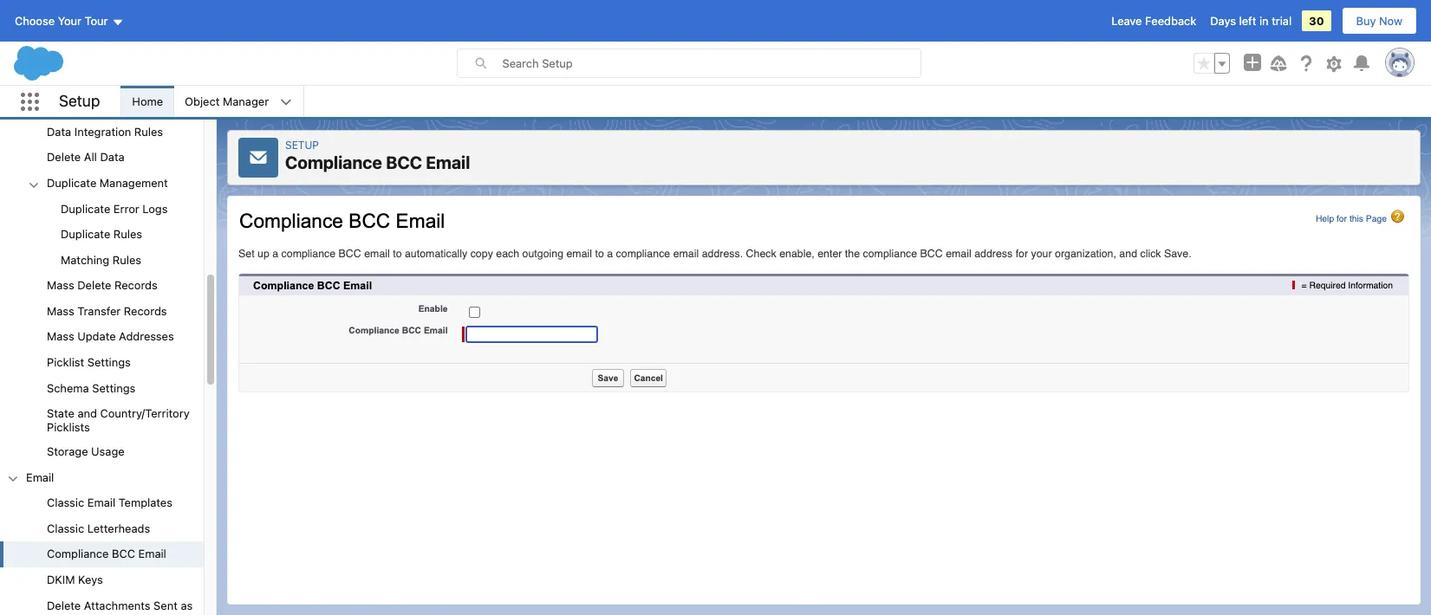 Task type: vqa. For each thing, say whether or not it's contained in the screenshot.
records for Mass Delete Records
yes



Task type: locate. For each thing, give the bounding box(es) containing it.
2 classic from the top
[[47, 522, 84, 536]]

duplicate error logs
[[61, 202, 168, 215]]

data inside delete all data link
[[100, 150, 125, 164]]

classic down email 'link' on the left bottom
[[47, 496, 84, 510]]

delete for all
[[47, 150, 81, 164]]

mass down "matching"
[[47, 279, 74, 292]]

1 vertical spatial mass
[[47, 304, 74, 318]]

1 vertical spatial records
[[124, 304, 167, 318]]

classic inside classic email templates link
[[47, 496, 84, 510]]

duplicate down delete all data link
[[47, 176, 96, 190]]

1 vertical spatial setup
[[285, 139, 319, 152]]

compliance bcc email
[[47, 547, 166, 561]]

classic up compliance bcc email tree item on the left bottom
[[47, 522, 84, 536]]

all
[[84, 150, 97, 164]]

classic letterheads
[[47, 522, 150, 536]]

schema
[[47, 381, 89, 395]]

schema settings
[[47, 381, 136, 395]]

0 vertical spatial settings
[[87, 355, 131, 369]]

2 mass from the top
[[47, 304, 74, 318]]

compliance
[[285, 153, 382, 173], [47, 547, 109, 561]]

compliance bcc email link
[[47, 547, 166, 563]]

rules down error at the left top of page
[[113, 227, 142, 241]]

2 vertical spatial mass
[[47, 330, 74, 344]]

0 vertical spatial records
[[114, 279, 158, 292]]

matching rules
[[61, 253, 141, 267]]

now
[[1379, 14, 1403, 28]]

and
[[78, 407, 97, 421]]

mass transfer records
[[47, 304, 167, 318]]

delete down dkim
[[47, 599, 81, 613]]

1 horizontal spatial data
[[100, 150, 125, 164]]

settings up state and country/territory picklists
[[92, 381, 136, 395]]

compliance up dkim keys
[[47, 547, 109, 561]]

2 vertical spatial duplicate
[[61, 227, 110, 241]]

delete left the all
[[47, 150, 81, 164]]

storage
[[47, 445, 88, 459]]

delete inside delete attachments sent as links
[[47, 599, 81, 613]]

delete all data link
[[47, 150, 125, 166]]

object manager link
[[174, 86, 279, 117]]

group containing classic email templates
[[0, 491, 204, 616]]

rules for duplicate rules
[[113, 227, 142, 241]]

1 vertical spatial settings
[[92, 381, 136, 395]]

storage usage
[[47, 445, 125, 459]]

feedback
[[1145, 14, 1197, 28]]

duplicate management
[[47, 176, 168, 190]]

update
[[77, 330, 116, 344]]

1 mass from the top
[[47, 279, 74, 292]]

data inside data integration rules link
[[47, 125, 71, 139]]

schema settings link
[[47, 381, 136, 396]]

records up mass transfer records
[[114, 279, 158, 292]]

storage usage link
[[47, 445, 125, 460]]

links
[[47, 613, 74, 616]]

0 vertical spatial setup
[[59, 92, 100, 110]]

0 horizontal spatial setup
[[59, 92, 100, 110]]

bcc
[[386, 153, 422, 173], [112, 547, 135, 561]]

mass up the picklist
[[47, 330, 74, 344]]

2 vertical spatial delete
[[47, 599, 81, 613]]

data right the all
[[100, 150, 125, 164]]

group containing duplicate error logs
[[0, 196, 204, 273]]

rules down home link
[[134, 125, 163, 139]]

buy now
[[1356, 14, 1403, 28]]

1 vertical spatial bcc
[[112, 547, 135, 561]]

picklists
[[47, 421, 90, 434]]

duplicate up "matching"
[[61, 227, 110, 241]]

templates
[[119, 496, 173, 510]]

email inside classic email templates link
[[87, 496, 115, 510]]

data integration rules
[[47, 125, 163, 139]]

1 vertical spatial rules
[[113, 227, 142, 241]]

attachments
[[84, 599, 150, 613]]

1 horizontal spatial setup
[[285, 139, 319, 152]]

1 classic from the top
[[47, 496, 84, 510]]

0 vertical spatial compliance
[[285, 153, 382, 173]]

classic for classic letterheads
[[47, 522, 84, 536]]

compliance down setup link
[[285, 153, 382, 173]]

classic email templates link
[[47, 496, 173, 511]]

delete down matching rules link
[[77, 279, 111, 292]]

days
[[1211, 14, 1236, 28]]

logs
[[142, 202, 168, 215]]

duplicate for duplicate management
[[47, 176, 96, 190]]

group
[[0, 43, 204, 465], [1194, 53, 1230, 74], [0, 196, 204, 273], [0, 491, 204, 616]]

delete all data
[[47, 150, 125, 164]]

1 horizontal spatial compliance
[[285, 153, 382, 173]]

choose your tour
[[15, 14, 108, 28]]

1 vertical spatial compliance
[[47, 547, 109, 561]]

compliance inside setup compliance bcc email
[[285, 153, 382, 173]]

1 horizontal spatial bcc
[[386, 153, 422, 173]]

settings
[[87, 355, 131, 369], [92, 381, 136, 395]]

1 vertical spatial duplicate
[[61, 202, 110, 215]]

email inside compliance bcc email link
[[138, 547, 166, 561]]

1 vertical spatial data
[[100, 150, 125, 164]]

duplicate management tree item
[[0, 171, 204, 273]]

settings down "mass update addresses" link on the left of the page
[[87, 355, 131, 369]]

dkim keys
[[47, 573, 103, 587]]

mass for mass update addresses
[[47, 330, 74, 344]]

0 horizontal spatial bcc
[[112, 547, 135, 561]]

0 vertical spatial mass
[[47, 279, 74, 292]]

data integration rules link
[[47, 125, 163, 140]]

email
[[426, 153, 470, 173], [26, 471, 54, 484], [87, 496, 115, 510], [138, 547, 166, 561]]

buy now button
[[1342, 7, 1418, 35]]

duplicate management link
[[47, 176, 168, 191]]

setup
[[59, 92, 100, 110], [285, 139, 319, 152]]

data
[[47, 125, 71, 139], [100, 150, 125, 164]]

0 horizontal spatial data
[[47, 125, 71, 139]]

setup for setup
[[59, 92, 100, 110]]

1 vertical spatial delete
[[77, 279, 111, 292]]

matching rules link
[[61, 253, 141, 268]]

matching
[[61, 253, 109, 267]]

classic letterheads link
[[47, 522, 150, 537]]

keys
[[78, 573, 103, 587]]

30
[[1309, 14, 1324, 28]]

delete
[[47, 150, 81, 164], [77, 279, 111, 292], [47, 599, 81, 613]]

0 vertical spatial delete
[[47, 150, 81, 164]]

picklist settings link
[[47, 355, 131, 371]]

delete attachments sent as links link
[[47, 599, 204, 616]]

duplicate up duplicate rules
[[61, 202, 110, 215]]

setup inside setup compliance bcc email
[[285, 139, 319, 152]]

group containing data integration rules
[[0, 43, 204, 465]]

1 vertical spatial classic
[[47, 522, 84, 536]]

0 vertical spatial data
[[47, 125, 71, 139]]

records up addresses
[[124, 304, 167, 318]]

rules
[[134, 125, 163, 139], [113, 227, 142, 241], [113, 253, 141, 267]]

0 vertical spatial bcc
[[386, 153, 422, 173]]

manager
[[223, 95, 269, 108]]

mass transfer records link
[[47, 304, 167, 319]]

classic inside classic letterheads link
[[47, 522, 84, 536]]

duplicate
[[47, 176, 96, 190], [61, 202, 110, 215], [61, 227, 110, 241]]

mass left transfer
[[47, 304, 74, 318]]

mass
[[47, 279, 74, 292], [47, 304, 74, 318], [47, 330, 74, 344]]

0 vertical spatial duplicate
[[47, 176, 96, 190]]

rules up mass delete records
[[113, 253, 141, 267]]

bcc inside tree item
[[112, 547, 135, 561]]

3 mass from the top
[[47, 330, 74, 344]]

0 horizontal spatial compliance
[[47, 547, 109, 561]]

trial
[[1272, 14, 1292, 28]]

classic
[[47, 496, 84, 510], [47, 522, 84, 536]]

management
[[100, 176, 168, 190]]

days left in trial
[[1211, 14, 1292, 28]]

left
[[1239, 14, 1257, 28]]

2 vertical spatial rules
[[113, 253, 141, 267]]

records
[[114, 279, 158, 292], [124, 304, 167, 318]]

country/territory
[[100, 407, 190, 421]]

0 vertical spatial classic
[[47, 496, 84, 510]]

data up delete all data
[[47, 125, 71, 139]]

your
[[58, 14, 82, 28]]

mass update addresses
[[47, 330, 174, 344]]



Task type: describe. For each thing, give the bounding box(es) containing it.
mass for mass delete records
[[47, 279, 74, 292]]

delete for attachments
[[47, 599, 81, 613]]

choose
[[15, 14, 55, 28]]

transfer
[[77, 304, 121, 318]]

classic email templates
[[47, 496, 173, 510]]

setup link
[[285, 139, 319, 152]]

mass update addresses link
[[47, 330, 174, 345]]

integration
[[74, 125, 131, 139]]

email tree item
[[0, 465, 204, 616]]

duplicate for duplicate rules
[[61, 227, 110, 241]]

dkim keys link
[[47, 573, 103, 588]]

picklist
[[47, 355, 84, 369]]

state and country/territory picklists link
[[47, 407, 204, 434]]

records for mass delete records
[[114, 279, 158, 292]]

mass delete records
[[47, 279, 158, 292]]

records for mass transfer records
[[124, 304, 167, 318]]

addresses
[[119, 330, 174, 344]]

leave feedback link
[[1112, 14, 1197, 28]]

email inside setup compliance bcc email
[[426, 153, 470, 173]]

mass for mass transfer records
[[47, 304, 74, 318]]

state
[[47, 407, 74, 421]]

as
[[181, 599, 193, 613]]

mass delete records link
[[47, 279, 158, 294]]

delete attachments sent as links
[[47, 599, 193, 616]]

picklist settings
[[47, 355, 131, 369]]

letterheads
[[87, 522, 150, 536]]

setup for setup compliance bcc email
[[285, 139, 319, 152]]

dkim
[[47, 573, 75, 587]]

choose your tour button
[[14, 7, 124, 35]]

setup compliance bcc email
[[285, 139, 470, 173]]

email link
[[26, 471, 54, 486]]

object
[[185, 95, 220, 108]]

compliance inside compliance bcc email link
[[47, 547, 109, 561]]

sent
[[154, 599, 178, 613]]

0 vertical spatial rules
[[134, 125, 163, 139]]

object manager
[[185, 95, 269, 108]]

bcc inside setup compliance bcc email
[[386, 153, 422, 173]]

classic for classic email templates
[[47, 496, 84, 510]]

duplicate rules
[[61, 227, 142, 241]]

state and country/territory picklists
[[47, 407, 190, 434]]

settings for picklist settings
[[87, 355, 131, 369]]

in
[[1260, 14, 1269, 28]]

rules for matching rules
[[113, 253, 141, 267]]

tour
[[85, 14, 108, 28]]

duplicate rules link
[[61, 227, 142, 242]]

Search Setup text field
[[502, 49, 920, 77]]

settings for schema settings
[[92, 381, 136, 395]]

home
[[132, 95, 163, 108]]

usage
[[91, 445, 125, 459]]

duplicate for duplicate error logs
[[61, 202, 110, 215]]

buy
[[1356, 14, 1376, 28]]

leave feedback
[[1112, 14, 1197, 28]]

error
[[113, 202, 139, 215]]

home link
[[122, 86, 174, 117]]

leave
[[1112, 14, 1142, 28]]

duplicate error logs link
[[61, 202, 168, 217]]

compliance bcc email tree item
[[0, 542, 204, 568]]



